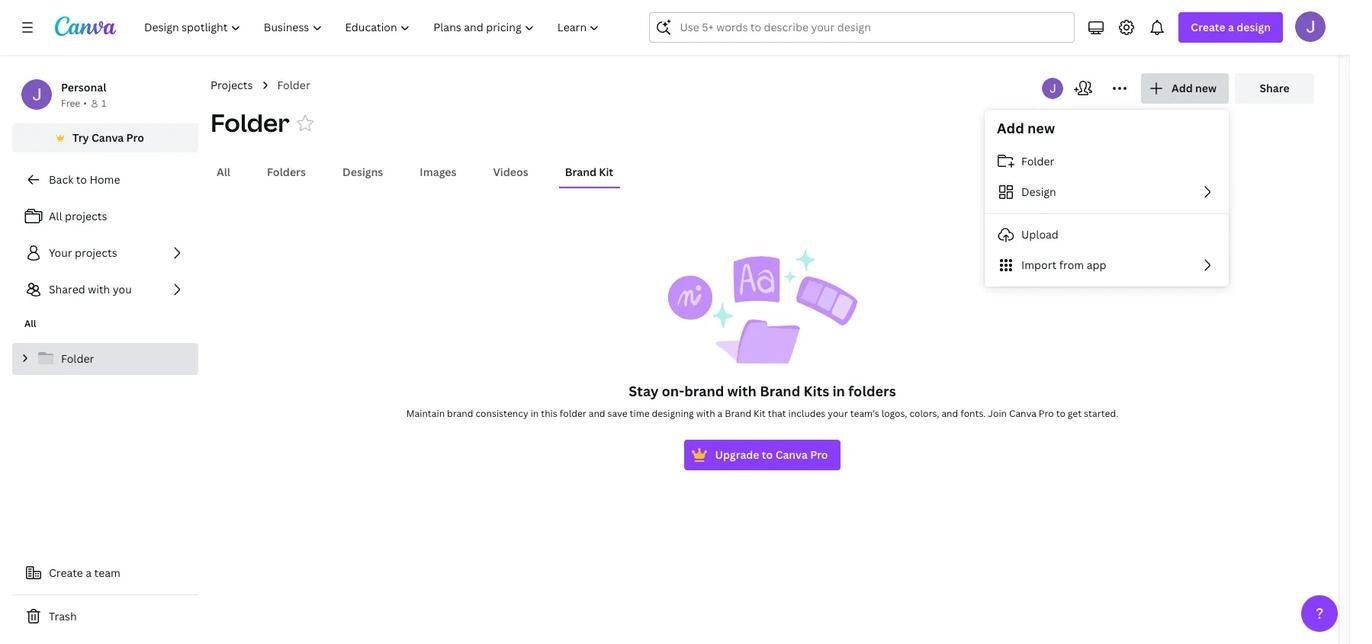 Task type: locate. For each thing, give the bounding box(es) containing it.
0 vertical spatial canva
[[92, 130, 124, 145]]

1 horizontal spatial all
[[49, 209, 62, 224]]

create inside dropdown button
[[1191, 20, 1226, 34]]

0 horizontal spatial to
[[76, 172, 87, 187]]

projects for all projects
[[65, 209, 107, 224]]

0 vertical spatial to
[[76, 172, 87, 187]]

folder link down shared with you link
[[12, 343, 198, 375]]

folders
[[848, 382, 896, 400]]

this
[[541, 407, 557, 420]]

top level navigation element
[[134, 12, 613, 43]]

images button
[[414, 158, 463, 187]]

designs
[[343, 165, 383, 179]]

0 vertical spatial brand
[[684, 382, 724, 400]]

in left this
[[531, 407, 539, 420]]

0 vertical spatial folder link
[[277, 77, 310, 94]]

canva right join
[[1009, 407, 1037, 420]]

a left design
[[1228, 20, 1234, 34]]

0 horizontal spatial new
[[1028, 119, 1055, 137]]

includes
[[788, 407, 826, 420]]

all projects
[[49, 209, 107, 224]]

started.
[[1084, 407, 1119, 420]]

folder
[[560, 407, 586, 420]]

brand
[[565, 165, 597, 179], [760, 382, 800, 400], [725, 407, 752, 420]]

a inside create a design dropdown button
[[1228, 20, 1234, 34]]

add new down create a design dropdown button
[[1172, 81, 1217, 95]]

0 horizontal spatial create
[[49, 566, 83, 581]]

1 horizontal spatial and
[[942, 407, 958, 420]]

1 vertical spatial canva
[[1009, 407, 1037, 420]]

and
[[589, 407, 605, 420], [942, 407, 958, 420]]

1 vertical spatial brand
[[760, 382, 800, 400]]

0 vertical spatial create
[[1191, 20, 1226, 34]]

shared with you
[[49, 282, 132, 297]]

brand
[[684, 382, 724, 400], [447, 407, 473, 420]]

0 horizontal spatial a
[[86, 566, 92, 581]]

projects right 'your'
[[75, 246, 117, 260]]

all
[[217, 165, 230, 179], [49, 209, 62, 224], [24, 317, 36, 330]]

jacob simon image
[[1295, 11, 1326, 42]]

kit inside stay on-brand with brand kits in folders maintain brand consistency in this folder and save time designing with a brand kit that includes your team's logos, colors, and fonts. join canva pro to get started.
[[754, 407, 766, 420]]

colors,
[[910, 407, 939, 420]]

trash
[[49, 609, 77, 624]]

0 horizontal spatial brand
[[447, 407, 473, 420]]

0 vertical spatial in
[[833, 382, 845, 400]]

create for create a design
[[1191, 20, 1226, 34]]

with left you
[[88, 282, 110, 297]]

0 vertical spatial add new
[[1172, 81, 1217, 95]]

0 vertical spatial add
[[1172, 81, 1193, 95]]

folder right projects
[[277, 78, 310, 92]]

1 vertical spatial to
[[1056, 407, 1066, 420]]

1 horizontal spatial folder button
[[985, 146, 1229, 177]]

canva down that
[[776, 448, 808, 462]]

time
[[630, 407, 650, 420]]

folder inside folder link
[[61, 352, 94, 366]]

pro inside upgrade to canva pro button
[[810, 448, 828, 462]]

0 vertical spatial a
[[1228, 20, 1234, 34]]

import from app
[[1021, 258, 1106, 272]]

0 vertical spatial all
[[217, 165, 230, 179]]

•
[[83, 97, 87, 110]]

1 and from the left
[[589, 407, 605, 420]]

2 horizontal spatial canva
[[1009, 407, 1037, 420]]

0 horizontal spatial with
[[88, 282, 110, 297]]

folder link
[[277, 77, 310, 94], [12, 343, 198, 375]]

a for design
[[1228, 20, 1234, 34]]

kits
[[804, 382, 829, 400]]

1 horizontal spatial with
[[696, 407, 715, 420]]

all inside list
[[49, 209, 62, 224]]

canva
[[92, 130, 124, 145], [1009, 407, 1037, 420], [776, 448, 808, 462]]

2 horizontal spatial a
[[1228, 20, 1234, 34]]

1 horizontal spatial pro
[[810, 448, 828, 462]]

2 vertical spatial with
[[696, 407, 715, 420]]

0 vertical spatial projects
[[65, 209, 107, 224]]

create
[[1191, 20, 1226, 34], [49, 566, 83, 581]]

1 vertical spatial folder button
[[985, 146, 1229, 177]]

folder button
[[211, 106, 290, 140], [985, 146, 1229, 177]]

1 vertical spatial with
[[727, 382, 757, 400]]

back
[[49, 172, 73, 187]]

2 horizontal spatial brand
[[760, 382, 800, 400]]

projects down back to home
[[65, 209, 107, 224]]

0 vertical spatial pro
[[126, 130, 144, 145]]

1 horizontal spatial new
[[1195, 81, 1217, 95]]

add
[[1172, 81, 1193, 95], [997, 119, 1024, 137]]

add new
[[1172, 81, 1217, 95], [997, 119, 1055, 137]]

pro down the includes
[[810, 448, 828, 462]]

0 vertical spatial with
[[88, 282, 110, 297]]

brand up designing
[[684, 382, 724, 400]]

1 horizontal spatial add
[[1172, 81, 1193, 95]]

in
[[833, 382, 845, 400], [531, 407, 539, 420]]

0 vertical spatial new
[[1195, 81, 1217, 95]]

get
[[1068, 407, 1082, 420]]

0 horizontal spatial all
[[24, 317, 36, 330]]

2 vertical spatial to
[[762, 448, 773, 462]]

designs button
[[336, 158, 389, 187]]

and left save
[[589, 407, 605, 420]]

consistency
[[476, 407, 528, 420]]

create a team button
[[12, 558, 198, 589]]

all inside "button"
[[217, 165, 230, 179]]

None search field
[[650, 12, 1075, 43]]

menu
[[985, 146, 1229, 281]]

your
[[828, 407, 848, 420]]

folder link right projects link
[[277, 77, 310, 94]]

1 vertical spatial add
[[997, 119, 1024, 137]]

design
[[1021, 185, 1056, 199]]

1 vertical spatial kit
[[754, 407, 766, 420]]

0 horizontal spatial add
[[997, 119, 1024, 137]]

to right upgrade
[[762, 448, 773, 462]]

and left fonts.
[[942, 407, 958, 420]]

brand right maintain
[[447, 407, 473, 420]]

add new up "design"
[[997, 119, 1055, 137]]

a up upgrade
[[717, 407, 723, 420]]

1 horizontal spatial kit
[[754, 407, 766, 420]]

pro up back to home link
[[126, 130, 144, 145]]

folder up "design"
[[1021, 154, 1054, 169]]

0 horizontal spatial folder button
[[211, 106, 290, 140]]

1 vertical spatial new
[[1028, 119, 1055, 137]]

1 vertical spatial all
[[49, 209, 62, 224]]

pro
[[126, 130, 144, 145], [1039, 407, 1054, 420], [810, 448, 828, 462]]

to right back
[[76, 172, 87, 187]]

canva right try in the left of the page
[[92, 130, 124, 145]]

canva inside button
[[776, 448, 808, 462]]

folders button
[[261, 158, 312, 187]]

list containing all projects
[[12, 201, 198, 305]]

maintain
[[406, 407, 445, 420]]

add new button
[[1141, 73, 1229, 104]]

design button
[[985, 177, 1229, 207]]

2 horizontal spatial to
[[1056, 407, 1066, 420]]

your projects link
[[12, 238, 198, 269]]

0 horizontal spatial pro
[[126, 130, 144, 145]]

all button
[[211, 158, 237, 187]]

upgrade to canva pro
[[715, 448, 828, 462]]

with
[[88, 282, 110, 297], [727, 382, 757, 400], [696, 407, 715, 420]]

1 horizontal spatial add new
[[1172, 81, 1217, 95]]

canva inside button
[[92, 130, 124, 145]]

new
[[1195, 81, 1217, 95], [1028, 119, 1055, 137]]

a
[[1228, 20, 1234, 34], [717, 407, 723, 420], [86, 566, 92, 581]]

to inside button
[[762, 448, 773, 462]]

kit
[[599, 165, 614, 179], [754, 407, 766, 420]]

add new inside dropdown button
[[1172, 81, 1217, 95]]

to
[[76, 172, 87, 187], [1056, 407, 1066, 420], [762, 448, 773, 462]]

folder down the shared
[[61, 352, 94, 366]]

1 vertical spatial add new
[[997, 119, 1055, 137]]

your
[[49, 246, 72, 260]]

new up "design"
[[1028, 119, 1055, 137]]

a left team
[[86, 566, 92, 581]]

0 horizontal spatial and
[[589, 407, 605, 420]]

0 horizontal spatial kit
[[599, 165, 614, 179]]

0 vertical spatial brand
[[565, 165, 597, 179]]

brand right videos in the left of the page
[[565, 165, 597, 179]]

create left team
[[49, 566, 83, 581]]

create inside button
[[49, 566, 83, 581]]

1 horizontal spatial to
[[762, 448, 773, 462]]

0 horizontal spatial canva
[[92, 130, 124, 145]]

folder button down projects link
[[211, 106, 290, 140]]

personal
[[61, 80, 106, 95]]

create left design
[[1191, 20, 1226, 34]]

1 horizontal spatial brand
[[725, 407, 752, 420]]

2 vertical spatial canva
[[776, 448, 808, 462]]

2 horizontal spatial all
[[217, 165, 230, 179]]

1 vertical spatial projects
[[75, 246, 117, 260]]

with right designing
[[696, 407, 715, 420]]

to left the get at the bottom
[[1056, 407, 1066, 420]]

a inside create a team button
[[86, 566, 92, 581]]

team's
[[850, 407, 879, 420]]

in right kits
[[833, 382, 845, 400]]

1 horizontal spatial create
[[1191, 20, 1226, 34]]

add inside dropdown button
[[1172, 81, 1193, 95]]

folder
[[277, 78, 310, 92], [211, 106, 290, 139], [1021, 154, 1054, 169], [61, 352, 94, 366]]

list
[[12, 201, 198, 305]]

folder button up upload button
[[985, 146, 1229, 177]]

2 vertical spatial a
[[86, 566, 92, 581]]

logos,
[[882, 407, 907, 420]]

0 horizontal spatial brand
[[565, 165, 597, 179]]

images
[[420, 165, 457, 179]]

2 vertical spatial brand
[[725, 407, 752, 420]]

2 horizontal spatial pro
[[1039, 407, 1054, 420]]

pro left the get at the bottom
[[1039, 407, 1054, 420]]

team
[[94, 566, 120, 581]]

0 vertical spatial kit
[[599, 165, 614, 179]]

1 vertical spatial pro
[[1039, 407, 1054, 420]]

2 vertical spatial pro
[[810, 448, 828, 462]]

with up upgrade
[[727, 382, 757, 400]]

0 horizontal spatial add new
[[997, 119, 1055, 137]]

free •
[[61, 97, 87, 110]]

1 vertical spatial brand
[[447, 407, 473, 420]]

new inside add new dropdown button
[[1195, 81, 1217, 95]]

projects
[[65, 209, 107, 224], [75, 246, 117, 260]]

1 horizontal spatial canva
[[776, 448, 808, 462]]

new down create a design dropdown button
[[1195, 81, 1217, 95]]

to inside stay on-brand with brand kits in folders maintain brand consistency in this folder and save time designing with a brand kit that includes your team's logos, colors, and fonts. join canva pro to get started.
[[1056, 407, 1066, 420]]

you
[[113, 282, 132, 297]]

create a design
[[1191, 20, 1271, 34]]

brand left that
[[725, 407, 752, 420]]

upload button
[[985, 220, 1229, 250]]

1 vertical spatial a
[[717, 407, 723, 420]]

1 horizontal spatial a
[[717, 407, 723, 420]]

brand up that
[[760, 382, 800, 400]]

0 horizontal spatial in
[[531, 407, 539, 420]]

1 vertical spatial create
[[49, 566, 83, 581]]

0 horizontal spatial folder link
[[12, 343, 198, 375]]



Task type: describe. For each thing, give the bounding box(es) containing it.
share
[[1260, 81, 1290, 95]]

to for upgrade to canva pro
[[762, 448, 773, 462]]

stay
[[629, 382, 659, 400]]

folder inside menu
[[1021, 154, 1054, 169]]

import
[[1021, 258, 1057, 272]]

1 vertical spatial in
[[531, 407, 539, 420]]

all for all projects
[[49, 209, 62, 224]]

brand kit button
[[559, 158, 620, 187]]

join
[[988, 407, 1007, 420]]

create a team
[[49, 566, 120, 581]]

shared with you link
[[12, 275, 198, 305]]

back to home link
[[12, 165, 198, 195]]

pro inside the try canva pro button
[[126, 130, 144, 145]]

2 horizontal spatial with
[[727, 382, 757, 400]]

folders
[[267, 165, 306, 179]]

share button
[[1235, 73, 1314, 104]]

folder down projects link
[[211, 106, 290, 139]]

free
[[61, 97, 80, 110]]

try canva pro
[[73, 130, 144, 145]]

1 horizontal spatial folder link
[[277, 77, 310, 94]]

0 vertical spatial folder button
[[211, 106, 290, 140]]

videos button
[[487, 158, 535, 187]]

to for back to home
[[76, 172, 87, 187]]

projects
[[211, 78, 253, 92]]

2 and from the left
[[942, 407, 958, 420]]

brand kit
[[565, 165, 614, 179]]

fonts.
[[961, 407, 986, 420]]

Search search field
[[680, 13, 1045, 42]]

kit inside button
[[599, 165, 614, 179]]

your projects
[[49, 246, 117, 260]]

that
[[768, 407, 786, 420]]

projects link
[[211, 77, 253, 94]]

videos
[[493, 165, 528, 179]]

a inside stay on-brand with brand kits in folders maintain brand consistency in this folder and save time designing with a brand kit that includes your team's logos, colors, and fonts. join canva pro to get started.
[[717, 407, 723, 420]]

1
[[101, 97, 106, 110]]

app
[[1087, 258, 1106, 272]]

brand inside button
[[565, 165, 597, 179]]

menu containing folder
[[985, 146, 1229, 281]]

try
[[73, 130, 89, 145]]

import from app button
[[985, 250, 1229, 281]]

try canva pro button
[[12, 124, 198, 153]]

2 vertical spatial all
[[24, 317, 36, 330]]

1 horizontal spatial in
[[833, 382, 845, 400]]

1 vertical spatial folder link
[[12, 343, 198, 375]]

shared
[[49, 282, 85, 297]]

back to home
[[49, 172, 120, 187]]

create for create a team
[[49, 566, 83, 581]]

upgrade to canva pro button
[[685, 440, 840, 471]]

a for team
[[86, 566, 92, 581]]

create a design button
[[1179, 12, 1283, 43]]

designing
[[652, 407, 694, 420]]

upgrade
[[715, 448, 759, 462]]

on-
[[662, 382, 684, 400]]

all projects link
[[12, 201, 198, 232]]

from
[[1059, 258, 1084, 272]]

1 horizontal spatial brand
[[684, 382, 724, 400]]

projects for your projects
[[75, 246, 117, 260]]

design
[[1237, 20, 1271, 34]]

upload
[[1021, 227, 1059, 242]]

trash link
[[12, 602, 198, 632]]

stay on-brand with brand kits in folders maintain brand consistency in this folder and save time designing with a brand kit that includes your team's logos, colors, and fonts. join canva pro to get started.
[[406, 382, 1119, 420]]

home
[[90, 172, 120, 187]]

save
[[608, 407, 628, 420]]

pro inside stay on-brand with brand kits in folders maintain brand consistency in this folder and save time designing with a brand kit that includes your team's logos, colors, and fonts. join canva pro to get started.
[[1039, 407, 1054, 420]]

canva inside stay on-brand with brand kits in folders maintain brand consistency in this folder and save time designing with a brand kit that includes your team's logos, colors, and fonts. join canva pro to get started.
[[1009, 407, 1037, 420]]

all for all "button"
[[217, 165, 230, 179]]



Task type: vqa. For each thing, say whether or not it's contained in the screenshot.
Consistency
yes



